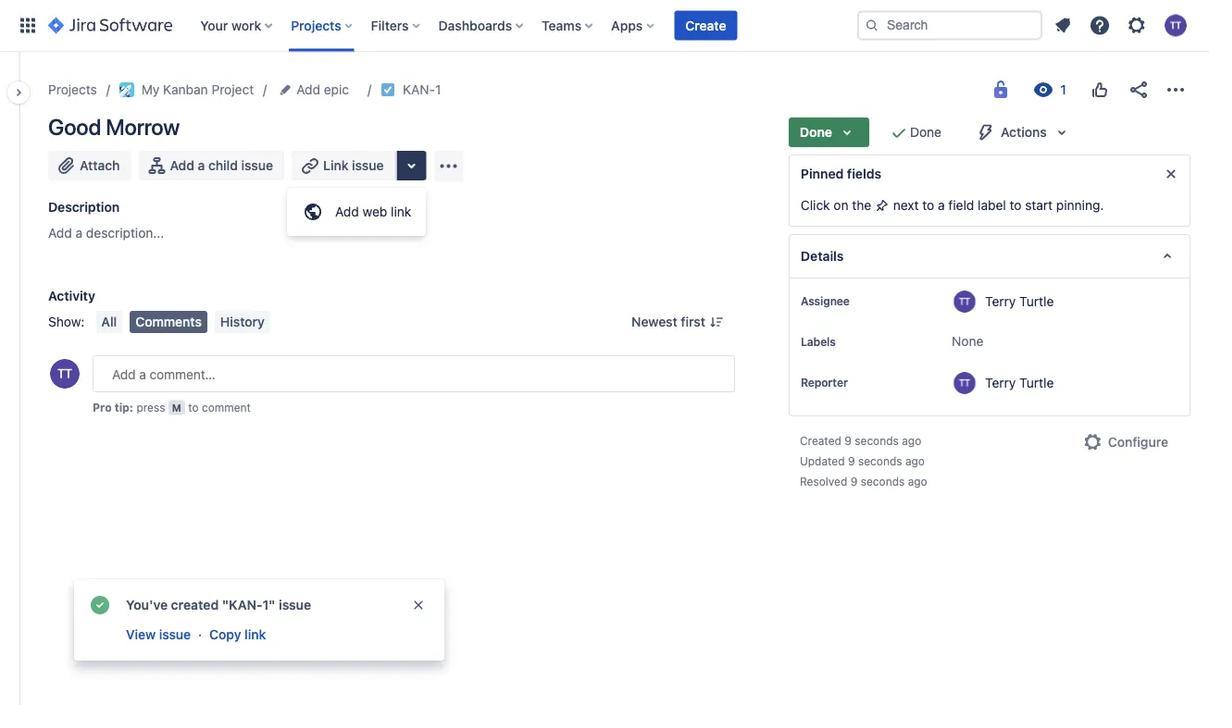 Task type: vqa. For each thing, say whether or not it's contained in the screenshot.
first OPEN Icon
no



Task type: describe. For each thing, give the bounding box(es) containing it.
description
[[48, 200, 120, 215]]

labels
[[801, 335, 836, 348]]

click on the
[[801, 198, 875, 213]]

2 done from the left
[[910, 125, 942, 140]]

pinned
[[801, 166, 844, 181]]

1 horizontal spatial to
[[922, 198, 934, 213]]

projects for the projects "popup button"
[[291, 18, 341, 33]]

issue right child
[[241, 158, 273, 173]]

issue right link
[[352, 158, 384, 173]]

kan-1
[[403, 82, 441, 97]]

teams
[[542, 18, 582, 33]]

done inside done dropdown button
[[800, 125, 832, 140]]

show:
[[48, 314, 85, 330]]

share image
[[1128, 79, 1150, 101]]

projects for projects link
[[48, 82, 97, 97]]

menu bar containing all
[[92, 311, 274, 333]]

configure link
[[1071, 428, 1180, 457]]

tip:
[[115, 401, 133, 414]]

start
[[1025, 198, 1053, 213]]

copy
[[209, 627, 241, 643]]

kan-
[[403, 82, 435, 97]]

add a description...
[[48, 225, 164, 241]]

1
[[435, 82, 441, 97]]

my kanban project
[[141, 82, 254, 97]]

reporter pin to top. only you can see pinned fields. image
[[852, 375, 866, 390]]

press
[[136, 401, 165, 414]]

created
[[171, 598, 219, 613]]

created 9 seconds ago updated 9 seconds ago resolved 9 seconds ago
[[800, 434, 928, 488]]

activity
[[48, 288, 95, 304]]

add for add epic
[[296, 82, 320, 97]]

add a child issue
[[170, 158, 273, 173]]

0 vertical spatial 9
[[845, 434, 852, 447]]

issue right view
[[159, 627, 191, 643]]

create
[[685, 18, 726, 33]]

you've
[[126, 598, 168, 613]]

notifications image
[[1052, 14, 1074, 37]]

view
[[126, 627, 156, 643]]

comments button
[[130, 311, 207, 333]]

view issue link
[[124, 624, 193, 646]]

fields
[[847, 166, 882, 181]]

dashboards
[[438, 18, 512, 33]]

project
[[212, 82, 254, 97]]

next to a field label to start pinning.
[[890, 198, 1104, 213]]

primary element
[[11, 0, 857, 51]]

add a child issue button
[[138, 151, 284, 181]]

morrow
[[106, 114, 180, 140]]

2 vertical spatial seconds
[[861, 475, 905, 488]]

0 horizontal spatial to
[[188, 401, 199, 414]]

filters button
[[365, 11, 427, 40]]

2 vertical spatial ago
[[908, 475, 928, 488]]

add for add web link
[[335, 204, 359, 219]]

copy link to issue image
[[437, 81, 452, 96]]

child
[[208, 158, 238, 173]]

settings image
[[1126, 14, 1148, 37]]

my
[[141, 82, 160, 97]]

issue right the 1"
[[279, 598, 311, 613]]

epic
[[324, 82, 349, 97]]

newest first
[[632, 314, 705, 330]]

reporter
[[801, 376, 848, 389]]

your work button
[[195, 11, 280, 40]]

search image
[[865, 18, 880, 33]]

filters
[[371, 18, 409, 33]]

hide message image
[[1160, 163, 1182, 185]]

add app image
[[438, 155, 460, 177]]

add for add a child issue
[[170, 158, 194, 173]]

created
[[800, 434, 842, 447]]

success image
[[89, 594, 111, 617]]

pinned fields
[[801, 166, 882, 181]]

description...
[[86, 225, 164, 241]]

add web link
[[335, 204, 411, 219]]

link issue
[[323, 158, 384, 173]]

details
[[801, 249, 844, 264]]

first
[[681, 314, 705, 330]]

label
[[978, 198, 1006, 213]]

teams button
[[536, 11, 600, 40]]

link issue button
[[292, 151, 397, 181]]

a for child
[[198, 158, 205, 173]]

all
[[101, 314, 117, 330]]

updated
[[800, 455, 845, 468]]

create button
[[674, 11, 737, 40]]



Task type: locate. For each thing, give the bounding box(es) containing it.
add left child
[[170, 158, 194, 173]]

0 vertical spatial link
[[391, 204, 411, 219]]

turtle for reporter
[[1020, 375, 1054, 390]]

sidebar navigation image
[[0, 74, 41, 111]]

field
[[948, 198, 974, 213]]

projects inside "popup button"
[[291, 18, 341, 33]]

banner containing your work
[[0, 0, 1209, 52]]

1"
[[263, 598, 275, 613]]

0 horizontal spatial link
[[245, 627, 266, 643]]

none
[[952, 334, 984, 349]]

0 horizontal spatial a
[[76, 225, 83, 241]]

a left field
[[938, 198, 945, 213]]

add left epic
[[296, 82, 320, 97]]

the
[[852, 198, 871, 213]]

a down description at the left of the page
[[76, 225, 83, 241]]

good
[[48, 114, 101, 140]]

0 vertical spatial a
[[198, 158, 205, 173]]

turtle
[[1020, 294, 1054, 309], [1020, 375, 1054, 390]]

1 vertical spatial link
[[245, 627, 266, 643]]

add inside popup button
[[296, 82, 320, 97]]

actions button
[[964, 118, 1084, 147]]

1 vertical spatial projects
[[48, 82, 97, 97]]

a left child
[[198, 158, 205, 173]]

task image
[[381, 82, 395, 97]]

history
[[220, 314, 265, 330]]

projects link
[[48, 79, 97, 101]]

1 turtle from the top
[[1020, 294, 1054, 309]]

link right web
[[391, 204, 411, 219]]

apps button
[[606, 11, 661, 40]]

assignee
[[801, 294, 850, 307]]

link web pages and more image
[[400, 155, 423, 177]]

1 horizontal spatial done
[[910, 125, 942, 140]]

9
[[845, 434, 852, 447], [848, 455, 855, 468], [851, 475, 858, 488]]

seconds right created at the bottom right
[[855, 434, 899, 447]]

add for add a description...
[[48, 225, 72, 241]]

0 vertical spatial terry
[[985, 294, 1016, 309]]

link
[[391, 204, 411, 219], [245, 627, 266, 643]]

to right next
[[922, 198, 934, 213]]

copy link
[[209, 627, 266, 643]]

m
[[172, 402, 181, 414]]

good morrow
[[48, 114, 180, 140]]

1 vertical spatial ago
[[905, 455, 925, 468]]

pro
[[93, 401, 112, 414]]

seconds right resolved
[[861, 475, 905, 488]]

0 vertical spatial turtle
[[1020, 294, 1054, 309]]

link inside copy link button
[[245, 627, 266, 643]]

all button
[[96, 311, 122, 333]]

a inside add a child issue button
[[198, 158, 205, 173]]

kanban
[[163, 82, 208, 97]]

click
[[801, 198, 830, 213]]

pinning.
[[1056, 198, 1104, 213]]

terry turtle for reporter
[[985, 375, 1054, 390]]

newest first button
[[620, 311, 735, 333]]

to
[[922, 198, 934, 213], [1010, 198, 1022, 213], [188, 401, 199, 414]]

to left start
[[1010, 198, 1022, 213]]

history button
[[215, 311, 270, 333]]

2 horizontal spatial a
[[938, 198, 945, 213]]

dashboards button
[[433, 11, 531, 40]]

"kan-
[[222, 598, 263, 613]]

assignee pin to top. only you can see pinned fields. image
[[853, 294, 868, 308]]

0 horizontal spatial projects
[[48, 82, 97, 97]]

newest first image
[[709, 315, 724, 330]]

1 vertical spatial 9
[[848, 455, 855, 468]]

actions
[[1001, 125, 1047, 140]]

web
[[363, 204, 387, 219]]

1 horizontal spatial a
[[198, 158, 205, 173]]

1 vertical spatial a
[[938, 198, 945, 213]]

seconds right updated on the right of the page
[[858, 455, 902, 468]]

pro tip: press m to comment
[[93, 401, 251, 414]]

terry
[[985, 294, 1016, 309], [985, 375, 1016, 390]]

a for description...
[[76, 225, 83, 241]]

add
[[296, 82, 320, 97], [170, 158, 194, 173], [335, 204, 359, 219], [48, 225, 72, 241]]

1 vertical spatial seconds
[[858, 455, 902, 468]]

comment
[[202, 401, 251, 414]]

0 vertical spatial ago
[[902, 434, 922, 447]]

vote options: no one has voted for this issue yet. image
[[1089, 79, 1111, 101]]

configure
[[1108, 435, 1169, 450]]

2 vertical spatial 9
[[851, 475, 858, 488]]

done
[[800, 125, 832, 140], [910, 125, 942, 140]]

terry for reporter
[[985, 375, 1016, 390]]

2 horizontal spatial to
[[1010, 198, 1022, 213]]

9 right updated on the right of the page
[[848, 455, 855, 468]]

work
[[231, 18, 261, 33]]

apps
[[611, 18, 643, 33]]

terry turtle for assignee
[[985, 294, 1054, 309]]

copy link button
[[208, 624, 268, 646]]

terry turtle
[[985, 294, 1054, 309], [985, 375, 1054, 390]]

done up 'pinned'
[[800, 125, 832, 140]]

done button
[[789, 118, 869, 147]]

projects button
[[285, 11, 360, 40]]

next
[[893, 198, 919, 213]]

1 vertical spatial turtle
[[1020, 375, 1054, 390]]

my kanban project link
[[119, 79, 254, 101]]

1 done from the left
[[800, 125, 832, 140]]

attach button
[[48, 151, 131, 181]]

2 turtle from the top
[[1020, 375, 1054, 390]]

your work
[[200, 18, 261, 33]]

kan-1 link
[[403, 79, 441, 101]]

view issue
[[126, 627, 191, 643]]

Add a comment… field
[[93, 356, 735, 393]]

appswitcher icon image
[[17, 14, 39, 37]]

done up next
[[910, 125, 942, 140]]

banner
[[0, 0, 1209, 52]]

1 vertical spatial terry turtle
[[985, 375, 1054, 390]]

seconds
[[855, 434, 899, 447], [858, 455, 902, 468], [861, 475, 905, 488]]

help image
[[1089, 14, 1111, 37]]

my kanban project image
[[119, 82, 134, 97]]

your profile and settings image
[[1165, 14, 1187, 37]]

1 vertical spatial terry
[[985, 375, 1016, 390]]

link
[[323, 158, 349, 173]]

add epic button
[[276, 79, 355, 101]]

2 terry turtle from the top
[[985, 375, 1054, 390]]

details element
[[789, 234, 1191, 279]]

add web link button
[[287, 194, 426, 231]]

to right m
[[188, 401, 199, 414]]

dismiss image
[[411, 598, 426, 613]]

turtle for assignee
[[1020, 294, 1054, 309]]

1 horizontal spatial projects
[[291, 18, 341, 33]]

you've created "kan-1" issue
[[126, 598, 311, 613]]

ago
[[902, 434, 922, 447], [905, 455, 925, 468], [908, 475, 928, 488]]

0 vertical spatial terry turtle
[[985, 294, 1054, 309]]

newest
[[632, 314, 678, 330]]

issue
[[241, 158, 273, 173], [352, 158, 384, 173], [279, 598, 311, 613], [159, 627, 191, 643]]

add left web
[[335, 204, 359, 219]]

1 terry from the top
[[985, 294, 1016, 309]]

2 terry from the top
[[985, 375, 1016, 390]]

9 right resolved
[[851, 475, 858, 488]]

a
[[198, 158, 205, 173], [938, 198, 945, 213], [76, 225, 83, 241]]

projects up add epic popup button
[[291, 18, 341, 33]]

profile image of terry turtle image
[[50, 359, 80, 389]]

on
[[834, 198, 849, 213]]

0 vertical spatial projects
[[291, 18, 341, 33]]

0 horizontal spatial done
[[800, 125, 832, 140]]

Search field
[[857, 11, 1043, 40]]

1 terry turtle from the top
[[985, 294, 1054, 309]]

9 right created at the bottom right
[[845, 434, 852, 447]]

projects
[[291, 18, 341, 33], [48, 82, 97, 97]]

resolved
[[800, 475, 848, 488]]

comments
[[135, 314, 202, 330]]

link inside add web link button
[[391, 204, 411, 219]]

actions image
[[1165, 79, 1187, 101]]

link right copy
[[245, 627, 266, 643]]

0 vertical spatial seconds
[[855, 434, 899, 447]]

done image
[[888, 121, 910, 144]]

jira software image
[[48, 14, 172, 37], [48, 14, 172, 37]]

projects up good
[[48, 82, 97, 97]]

terry for assignee
[[985, 294, 1016, 309]]

2 vertical spatial a
[[76, 225, 83, 241]]

1 horizontal spatial link
[[391, 204, 411, 219]]

add epic
[[296, 82, 349, 97]]

menu bar
[[92, 311, 274, 333]]

your
[[200, 18, 228, 33]]

add down description at the left of the page
[[48, 225, 72, 241]]

attach
[[80, 158, 120, 173]]



